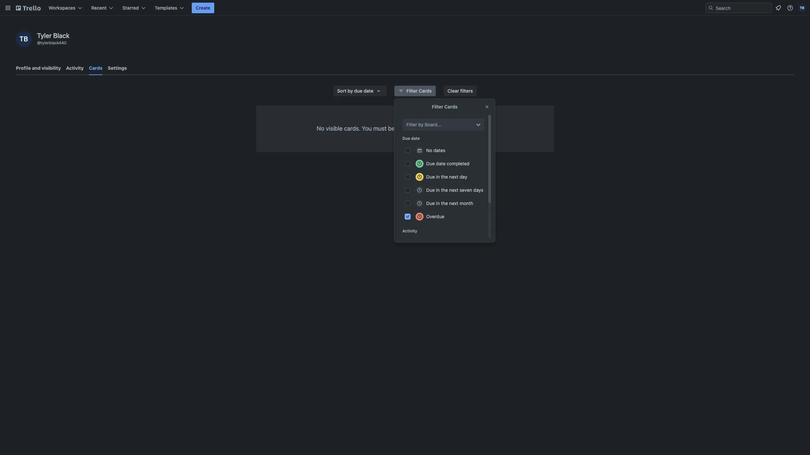 Task type: vqa. For each thing, say whether or not it's contained in the screenshot.
the bottom unlimited
no



Task type: describe. For each thing, give the bounding box(es) containing it.
in for due in the next day
[[436, 174, 440, 180]]

filter cards button
[[395, 86, 436, 96]]

profile
[[16, 65, 31, 71]]

due for due in the next day
[[426, 174, 435, 180]]

by for sort
[[348, 88, 353, 94]]

@
[[37, 40, 41, 45]]

due in the next day
[[426, 174, 467, 180]]

filters
[[461, 88, 473, 94]]

date inside sort by due date popup button
[[364, 88, 374, 94]]

create
[[196, 5, 210, 11]]

next for seven
[[449, 187, 459, 193]]

month
[[460, 200, 473, 206]]

it
[[448, 125, 452, 132]]

clear filters
[[448, 88, 473, 94]]

due date completed
[[426, 161, 470, 166]]

due for due in the next month
[[426, 200, 435, 206]]

and
[[32, 65, 41, 71]]

sort
[[337, 88, 347, 94]]

next for month
[[449, 200, 459, 206]]

date for due date completed
[[436, 161, 446, 166]]

activity link
[[66, 62, 84, 74]]

visible
[[326, 125, 343, 132]]

open information menu image
[[787, 5, 794, 11]]

0 notifications image
[[775, 4, 783, 12]]

1 vertical spatial activity
[[403, 229, 417, 234]]

0 horizontal spatial activity
[[66, 65, 84, 71]]

back to home image
[[16, 3, 41, 13]]

seven
[[460, 187, 472, 193]]

the for seven
[[441, 187, 448, 193]]

board...
[[425, 122, 442, 127]]

appear
[[460, 125, 479, 132]]

sort by due date
[[337, 88, 374, 94]]

due
[[354, 88, 363, 94]]

tylerblack440
[[41, 40, 67, 45]]

templates
[[155, 5, 177, 11]]

the for month
[[441, 200, 448, 206]]

1 vertical spatial filter
[[432, 104, 443, 109]]

cards inside button
[[419, 88, 432, 94]]

date for due date
[[411, 136, 420, 141]]

1 to from the left
[[415, 125, 420, 132]]

filter cards inside filter cards button
[[407, 88, 432, 94]]

clear
[[448, 88, 459, 94]]

2 vertical spatial filter
[[407, 122, 417, 127]]

clear filters button
[[444, 86, 477, 96]]

a
[[422, 125, 425, 132]]

added
[[397, 125, 413, 132]]

2 vertical spatial cards
[[445, 104, 458, 109]]

workspaces button
[[45, 3, 86, 13]]

days
[[474, 187, 484, 193]]

by for filter
[[419, 122, 424, 127]]

tyler
[[37, 32, 52, 39]]

tyler black @ tylerblack440
[[37, 32, 70, 45]]



Task type: locate. For each thing, give the bounding box(es) containing it.
cards link
[[89, 62, 102, 75]]

no left the visible
[[317, 125, 324, 132]]

cards right activity link
[[89, 65, 102, 71]]

2 in from the top
[[436, 187, 440, 193]]

due for due date
[[403, 136, 410, 141]]

in for due in the next month
[[436, 200, 440, 206]]

1 horizontal spatial no
[[426, 148, 432, 153]]

no for no visible cards. you must be added to a card for it to appear here.
[[317, 125, 324, 132]]

1 vertical spatial in
[[436, 187, 440, 193]]

0 vertical spatial cards
[[89, 65, 102, 71]]

due down due date completed
[[426, 174, 435, 180]]

to left 'a'
[[415, 125, 420, 132]]

due down the no visible cards. you must be added to a card for it to appear here.
[[403, 136, 410, 141]]

the down due date completed
[[441, 174, 448, 180]]

2 vertical spatial date
[[436, 161, 446, 166]]

activity
[[66, 65, 84, 71], [403, 229, 417, 234]]

due in the next month
[[426, 200, 473, 206]]

in down due in the next day at top
[[436, 187, 440, 193]]

no for no dates
[[426, 148, 432, 153]]

starred button
[[119, 3, 149, 13]]

dates
[[434, 148, 446, 153]]

2 vertical spatial in
[[436, 200, 440, 206]]

templates button
[[151, 3, 188, 13]]

no dates
[[426, 148, 446, 153]]

cards left the clear
[[419, 88, 432, 94]]

no visible cards. you must be added to a card for it to appear here.
[[317, 125, 494, 132]]

by left card
[[419, 122, 424, 127]]

tyler black (tylerblack440) image left @
[[16, 31, 32, 47]]

tyler black (tylerblack440) image right the open information menu image
[[799, 4, 807, 12]]

workspaces
[[49, 5, 75, 11]]

1 next from the top
[[449, 174, 459, 180]]

to
[[415, 125, 420, 132], [453, 125, 459, 132]]

1 in from the top
[[436, 174, 440, 180]]

2 next from the top
[[449, 187, 459, 193]]

2 vertical spatial the
[[441, 200, 448, 206]]

0 horizontal spatial cards
[[89, 65, 102, 71]]

0 vertical spatial in
[[436, 174, 440, 180]]

3 next from the top
[[449, 200, 459, 206]]

1 horizontal spatial to
[[453, 125, 459, 132]]

filter cards
[[407, 88, 432, 94], [432, 104, 458, 109]]

0 vertical spatial no
[[317, 125, 324, 132]]

1 horizontal spatial by
[[419, 122, 424, 127]]

1 horizontal spatial date
[[411, 136, 420, 141]]

0 vertical spatial by
[[348, 88, 353, 94]]

1 horizontal spatial filter cards
[[432, 104, 458, 109]]

1 vertical spatial date
[[411, 136, 420, 141]]

settings
[[108, 65, 127, 71]]

due down no dates
[[426, 161, 435, 166]]

next left month
[[449, 200, 459, 206]]

here.
[[480, 125, 494, 132]]

1 vertical spatial next
[[449, 187, 459, 193]]

0 vertical spatial next
[[449, 174, 459, 180]]

date down 'dates'
[[436, 161, 446, 166]]

3 in from the top
[[436, 200, 440, 206]]

next for day
[[449, 174, 459, 180]]

by left the due on the top of page
[[348, 88, 353, 94]]

in for due in the next seven days
[[436, 187, 440, 193]]

create button
[[192, 3, 214, 13]]

1 vertical spatial cards
[[419, 88, 432, 94]]

must
[[374, 125, 387, 132]]

next left day
[[449, 174, 459, 180]]

you
[[362, 125, 372, 132]]

recent
[[91, 5, 107, 11]]

due in the next seven days
[[426, 187, 484, 193]]

1 the from the top
[[441, 174, 448, 180]]

2 vertical spatial next
[[449, 200, 459, 206]]

1 vertical spatial no
[[426, 148, 432, 153]]

0 horizontal spatial filter cards
[[407, 88, 432, 94]]

date
[[364, 88, 374, 94], [411, 136, 420, 141], [436, 161, 446, 166]]

close popover image
[[485, 104, 490, 109]]

1 vertical spatial the
[[441, 187, 448, 193]]

settings link
[[108, 62, 127, 74]]

1 horizontal spatial activity
[[403, 229, 417, 234]]

no left 'dates'
[[426, 148, 432, 153]]

0 vertical spatial filter cards
[[407, 88, 432, 94]]

by inside popup button
[[348, 88, 353, 94]]

overdue
[[426, 214, 445, 219]]

1 vertical spatial filter cards
[[432, 104, 458, 109]]

due date
[[403, 136, 420, 141]]

search image
[[709, 5, 714, 11]]

for
[[440, 125, 447, 132]]

the up overdue
[[441, 200, 448, 206]]

next left seven
[[449, 187, 459, 193]]

cards.
[[344, 125, 361, 132]]

starred
[[122, 5, 139, 11]]

due
[[403, 136, 410, 141], [426, 161, 435, 166], [426, 174, 435, 180], [426, 187, 435, 193], [426, 200, 435, 206]]

the
[[441, 174, 448, 180], [441, 187, 448, 193], [441, 200, 448, 206]]

0 horizontal spatial to
[[415, 125, 420, 132]]

0 horizontal spatial by
[[348, 88, 353, 94]]

tyler black (tylerblack440) image
[[799, 4, 807, 12], [16, 31, 32, 47]]

day
[[460, 174, 467, 180]]

filter by board...
[[407, 122, 442, 127]]

card
[[426, 125, 438, 132]]

sort by due date button
[[333, 86, 387, 96]]

in up overdue
[[436, 200, 440, 206]]

filter inside button
[[407, 88, 418, 94]]

2 to from the left
[[453, 125, 459, 132]]

cards down the clear
[[445, 104, 458, 109]]

1 vertical spatial by
[[419, 122, 424, 127]]

date down the no visible cards. you must be added to a card for it to appear here.
[[411, 136, 420, 141]]

the down due in the next day at top
[[441, 187, 448, 193]]

to right it
[[453, 125, 459, 132]]

0 vertical spatial the
[[441, 174, 448, 180]]

in down due date completed
[[436, 174, 440, 180]]

no
[[317, 125, 324, 132], [426, 148, 432, 153]]

the for day
[[441, 174, 448, 180]]

0 vertical spatial filter
[[407, 88, 418, 94]]

visibility
[[42, 65, 61, 71]]

0 vertical spatial date
[[364, 88, 374, 94]]

1 horizontal spatial tyler black (tylerblack440) image
[[799, 4, 807, 12]]

due for due date completed
[[426, 161, 435, 166]]

profile and visibility
[[16, 65, 61, 71]]

1 horizontal spatial cards
[[419, 88, 432, 94]]

date right the due on the top of page
[[364, 88, 374, 94]]

2 horizontal spatial cards
[[445, 104, 458, 109]]

recent button
[[87, 3, 117, 13]]

by
[[348, 88, 353, 94], [419, 122, 424, 127]]

3 the from the top
[[441, 200, 448, 206]]

cards
[[89, 65, 102, 71], [419, 88, 432, 94], [445, 104, 458, 109]]

0 horizontal spatial no
[[317, 125, 324, 132]]

1 vertical spatial tyler black (tylerblack440) image
[[16, 31, 32, 47]]

Search field
[[714, 3, 772, 13]]

2 the from the top
[[441, 187, 448, 193]]

0 vertical spatial tyler black (tylerblack440) image
[[799, 4, 807, 12]]

due for due in the next seven days
[[426, 187, 435, 193]]

primary element
[[0, 0, 810, 16]]

black
[[53, 32, 70, 39]]

profile and visibility link
[[16, 62, 61, 74]]

due up overdue
[[426, 200, 435, 206]]

completed
[[447, 161, 470, 166]]

be
[[388, 125, 395, 132]]

due down due in the next day at top
[[426, 187, 435, 193]]

2 horizontal spatial date
[[436, 161, 446, 166]]

0 horizontal spatial date
[[364, 88, 374, 94]]

in
[[436, 174, 440, 180], [436, 187, 440, 193], [436, 200, 440, 206]]

0 vertical spatial activity
[[66, 65, 84, 71]]

next
[[449, 174, 459, 180], [449, 187, 459, 193], [449, 200, 459, 206]]

filter
[[407, 88, 418, 94], [432, 104, 443, 109], [407, 122, 417, 127]]

0 horizontal spatial tyler black (tylerblack440) image
[[16, 31, 32, 47]]



